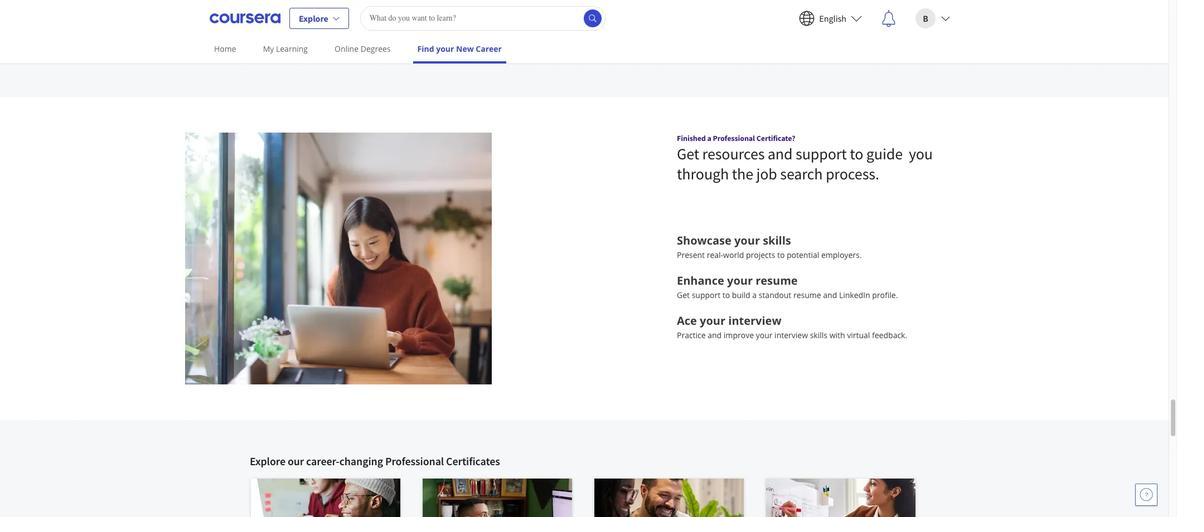 Task type: locate. For each thing, give the bounding box(es) containing it.
through
[[677, 164, 729, 184]]

1 vertical spatial get
[[677, 290, 690, 301]]

your inside "find your new career" link
[[436, 44, 454, 54]]

b
[[924, 13, 929, 24]]

0 vertical spatial support
[[796, 144, 847, 164]]

1 vertical spatial skills
[[811, 330, 828, 341]]

your up build
[[728, 273, 753, 288]]

to inside enhance your resume get support to build a standout resume and linkedin profile.
[[723, 290, 731, 301]]

new
[[456, 44, 474, 54]]

0 horizontal spatial a
[[708, 133, 712, 143]]

1 horizontal spatial professional
[[713, 133, 756, 143]]

resume
[[756, 273, 798, 288], [794, 290, 822, 301]]

your right 'ace'
[[700, 313, 726, 328]]

interview down standout
[[775, 330, 809, 341]]

enhance
[[677, 273, 725, 288]]

and down certificate?
[[768, 144, 793, 164]]

None search field
[[360, 6, 606, 30]]

home link
[[210, 36, 241, 61]]

world
[[724, 250, 745, 260]]

english
[[820, 13, 847, 24]]

1 horizontal spatial to
[[778, 250, 785, 260]]

process.
[[826, 164, 880, 184]]

your right find
[[436, 44, 454, 54]]

0 vertical spatial and
[[768, 144, 793, 164]]

changing
[[340, 455, 383, 469]]

and left linkedin
[[824, 290, 838, 301]]

1 vertical spatial and
[[824, 290, 838, 301]]

ace
[[677, 313, 697, 328]]

your up projects
[[735, 233, 761, 248]]

showcase your skills present real-world projects to potential employers.
[[677, 233, 862, 260]]

0 vertical spatial professional
[[713, 133, 756, 143]]

explore for explore our career-changing professional certificates
[[250, 455, 286, 469]]

potential
[[787, 250, 820, 260]]

support
[[796, 144, 847, 164], [692, 290, 721, 301]]

professional up resources
[[713, 133, 756, 143]]

2 vertical spatial to
[[723, 290, 731, 301]]

2 horizontal spatial to
[[851, 144, 864, 164]]

0 vertical spatial get
[[677, 144, 700, 164]]

linkedin
[[840, 290, 871, 301]]

explore for explore
[[299, 13, 329, 24]]

your right improve
[[756, 330, 773, 341]]

your for ace
[[700, 313, 726, 328]]

0 horizontal spatial professional
[[386, 455, 444, 469]]

b button
[[907, 0, 960, 36]]

a right build
[[753, 290, 757, 301]]

a inside finished a professional certificate? get resources and support to guide  you through the job search process.
[[708, 133, 712, 143]]

0 horizontal spatial and
[[708, 330, 722, 341]]

profile.
[[873, 290, 899, 301]]

and
[[768, 144, 793, 164], [824, 290, 838, 301], [708, 330, 722, 341]]

1 vertical spatial a
[[753, 290, 757, 301]]

1 vertical spatial explore
[[250, 455, 286, 469]]

explore inside dropdown button
[[299, 13, 329, 24]]

interview
[[729, 313, 782, 328], [775, 330, 809, 341]]

career academy - gateway certificates carousel element
[[244, 421, 1178, 518]]

daijah
[[278, 3, 300, 13]]

your
[[436, 44, 454, 54], [735, 233, 761, 248], [728, 273, 753, 288], [700, 313, 726, 328], [756, 330, 773, 341]]

our
[[288, 455, 304, 469]]

resume up standout
[[756, 273, 798, 288]]

professional
[[713, 133, 756, 143], [386, 455, 444, 469]]

explore inside career academy - gateway certificates carousel element
[[250, 455, 286, 469]]

get
[[677, 144, 700, 164], [677, 290, 690, 301]]

e.
[[894, 3, 900, 13]]

a right finished
[[708, 133, 712, 143]]

0 horizontal spatial support
[[692, 290, 721, 301]]

a
[[708, 133, 712, 143], [753, 290, 757, 301]]

2 vertical spatial and
[[708, 330, 722, 341]]

0 vertical spatial to
[[851, 144, 864, 164]]

to
[[851, 144, 864, 164], [778, 250, 785, 260], [723, 290, 731, 301]]

interview up improve
[[729, 313, 782, 328]]

1 horizontal spatial a
[[753, 290, 757, 301]]

1 horizontal spatial skills
[[811, 330, 828, 341]]

0 horizontal spatial explore
[[250, 455, 286, 469]]

daijah r. united states
[[271, 3, 315, 24]]

1 vertical spatial interview
[[775, 330, 809, 341]]

get down enhance
[[677, 290, 690, 301]]

1 horizontal spatial support
[[796, 144, 847, 164]]

0 horizontal spatial skills
[[763, 233, 792, 248]]

online
[[335, 44, 359, 54]]

your inside showcase your skills present real-world projects to potential employers.
[[735, 233, 761, 248]]

learning
[[276, 44, 308, 54]]

resume right standout
[[794, 290, 822, 301]]

1 vertical spatial professional
[[386, 455, 444, 469]]

skills left 'with'
[[811, 330, 828, 341]]

1 get from the top
[[677, 144, 700, 164]]

explore
[[299, 13, 329, 24], [250, 455, 286, 469]]

skills
[[763, 233, 792, 248], [811, 330, 828, 341]]

0 vertical spatial interview
[[729, 313, 782, 328]]

1 horizontal spatial and
[[768, 144, 793, 164]]

0 vertical spatial a
[[708, 133, 712, 143]]

to inside showcase your skills present real-world projects to potential employers.
[[778, 250, 785, 260]]

0 horizontal spatial to
[[723, 290, 731, 301]]

career-
[[306, 455, 340, 469]]

my learning link
[[259, 36, 313, 61]]

2 horizontal spatial and
[[824, 290, 838, 301]]

standout
[[759, 290, 792, 301]]

enhance your resume get support to build a standout resume and linkedin profile.
[[677, 273, 899, 301]]

real-
[[707, 250, 724, 260]]

and inside ace your interview practice and improve your interview skills with virtual feedback.
[[708, 330, 722, 341]]

2 get from the top
[[677, 290, 690, 301]]

1 vertical spatial support
[[692, 290, 721, 301]]

your inside enhance your resume get support to build a standout resume and linkedin profile.
[[728, 273, 753, 288]]

0 vertical spatial skills
[[763, 233, 792, 248]]

and right practice
[[708, 330, 722, 341]]

1 vertical spatial to
[[778, 250, 785, 260]]

online degrees link
[[330, 36, 395, 61]]

explore our career-changing professional certificates
[[250, 455, 500, 469]]

find your new career
[[418, 44, 502, 54]]

support inside finished a professional certificate? get resources and support to guide  you through the job search process.
[[796, 144, 847, 164]]

professional right changing
[[386, 455, 444, 469]]

finished
[[677, 133, 706, 143]]

0 vertical spatial explore
[[299, 13, 329, 24]]

r.
[[301, 3, 308, 13]]

degrees
[[361, 44, 391, 54]]

skills up projects
[[763, 233, 792, 248]]

find
[[418, 44, 434, 54]]

get down finished
[[677, 144, 700, 164]]

1 horizontal spatial explore
[[299, 13, 329, 24]]

employers.
[[822, 250, 862, 260]]



Task type: vqa. For each thing, say whether or not it's contained in the screenshot.
Français
no



Task type: describe. For each thing, give the bounding box(es) containing it.
explore button
[[290, 8, 349, 29]]

search
[[781, 164, 823, 184]]

and inside enhance your resume get support to build a standout resume and linkedin profile.
[[824, 290, 838, 301]]

feedback.
[[873, 330, 908, 341]]

states
[[295, 14, 315, 24]]

improve
[[724, 330, 754, 341]]

your for find
[[436, 44, 454, 54]]

skills inside ace your interview practice and improve your interview skills with virtual feedback.
[[811, 330, 828, 341]]

to inside finished a professional certificate? get resources and support to guide  you through the job search process.
[[851, 144, 864, 164]]

professional inside career academy - gateway certificates carousel element
[[386, 455, 444, 469]]

practice
[[677, 330, 706, 341]]

with
[[830, 330, 846, 341]]

my learning
[[263, 44, 308, 54]]

united
[[271, 14, 293, 24]]

help center image
[[1141, 489, 1154, 502]]

professional inside finished a professional certificate? get resources and support to guide  you through the job search process.
[[713, 133, 756, 143]]

What do you want to learn? text field
[[360, 6, 606, 30]]

you
[[910, 144, 934, 164]]

chukwuma e. nigeria
[[853, 3, 900, 24]]

projects
[[747, 250, 776, 260]]

job
[[757, 164, 778, 184]]

career
[[476, 44, 502, 54]]

a inside enhance your resume get support to build a standout resume and linkedin profile.
[[753, 290, 757, 301]]

build
[[733, 290, 751, 301]]

find your new career link
[[413, 36, 507, 64]]

nigeria
[[865, 14, 888, 24]]

virtual
[[848, 330, 871, 341]]

get inside enhance your resume get support to build a standout resume and linkedin profile.
[[677, 290, 690, 301]]

0 vertical spatial resume
[[756, 273, 798, 288]]

resources
[[703, 144, 765, 164]]

certificates
[[446, 455, 500, 469]]

slides element
[[362, 5, 808, 16]]

support inside enhance your resume get support to build a standout resume and linkedin profile.
[[692, 290, 721, 301]]

finished a professional certificate? get resources and support to guide  you through the job search process.
[[677, 133, 934, 184]]

home
[[214, 44, 236, 54]]

1 vertical spatial resume
[[794, 290, 822, 301]]

the
[[732, 164, 754, 184]]

skills inside showcase your skills present real-world projects to potential employers.
[[763, 233, 792, 248]]

coursera image
[[210, 9, 281, 27]]

your for showcase
[[735, 233, 761, 248]]

chukwuma
[[853, 3, 892, 13]]

present
[[677, 250, 705, 260]]

your for enhance
[[728, 273, 753, 288]]

showcase
[[677, 233, 732, 248]]

my
[[263, 44, 274, 54]]

online degrees
[[335, 44, 391, 54]]

certificate?
[[757, 133, 796, 143]]

ace your interview practice and improve your interview skills with virtual feedback.
[[677, 313, 908, 341]]

and inside finished a professional certificate? get resources and support to guide  you through the job search process.
[[768, 144, 793, 164]]

get inside finished a professional certificate? get resources and support to guide  you through the job search process.
[[677, 144, 700, 164]]

english button
[[791, 0, 872, 36]]



